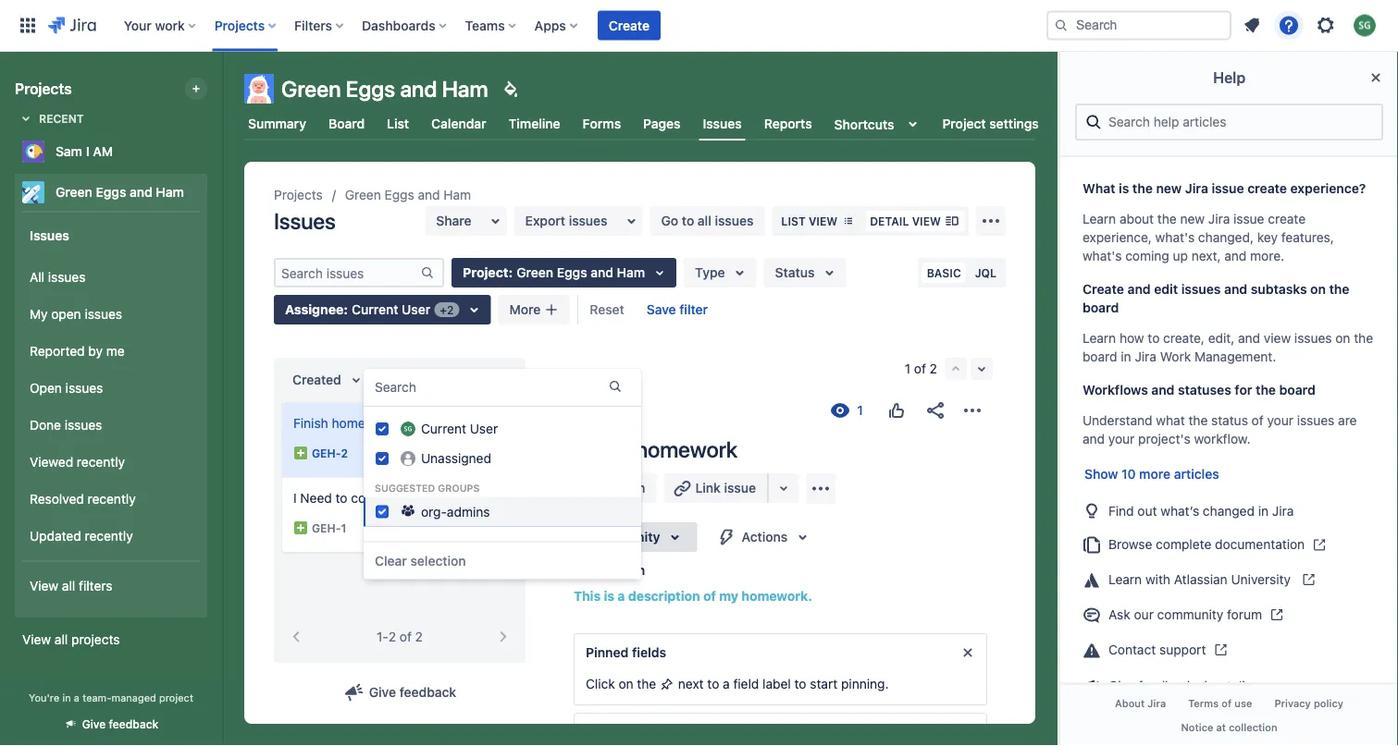 Task type: vqa. For each thing, say whether or not it's contained in the screenshot.
Sam Green Icon
no



Task type: locate. For each thing, give the bounding box(es) containing it.
learn inside learn about the new jira issue create experience, what's changed, key features, what's coming up next, and more.
[[1083, 211, 1116, 227]]

project left settings
[[942, 116, 986, 131]]

lead image left geh-1
[[293, 521, 308, 536]]

sam i am
[[56, 144, 113, 159]]

the down fields
[[637, 677, 656, 692]]

give feedback for the top give feedback button
[[369, 685, 456, 700]]

geh- up need
[[312, 447, 341, 460]]

1 vertical spatial create
[[1083, 282, 1124, 297]]

project inside tab list
[[942, 116, 986, 131]]

feedback
[[1139, 678, 1194, 694], [399, 685, 456, 700], [109, 719, 159, 731]]

org-
[[421, 504, 447, 520]]

add to starred image left projects link on the top left of page
[[202, 181, 224, 204]]

1 horizontal spatial give
[[369, 685, 396, 700]]

a left team-
[[74, 692, 80, 704]]

issues up all issues
[[30, 227, 69, 243]]

green right projects link on the top left of page
[[345, 187, 381, 203]]

green eggs and ham up share
[[345, 187, 471, 203]]

feedback down 1-2 of 2
[[399, 685, 456, 700]]

give feedback for give feedback button to the left
[[82, 719, 159, 731]]

recently for updated recently
[[85, 529, 133, 544]]

1 vertical spatial board
[[1083, 349, 1117, 365]]

1 group from the top
[[22, 211, 200, 616]]

0 vertical spatial add to starred image
[[202, 141, 224, 163]]

0 vertical spatial geh-
[[600, 403, 628, 416]]

1 vertical spatial create
[[1268, 211, 1306, 227]]

new up changed,
[[1180, 211, 1205, 227]]

0 vertical spatial in
[[1121, 349, 1131, 365]]

statuses
[[1178, 383, 1232, 398]]

1 horizontal spatial view
[[912, 215, 941, 228]]

learn left how
[[1083, 331, 1116, 346]]

2 vertical spatial issue
[[724, 481, 756, 496]]

your work button
[[118, 11, 203, 40]]

in up documentation in the bottom of the page
[[1258, 503, 1269, 518]]

and inside learn about the new jira issue create experience, what's changed, key features, what's coming up next, and more.
[[1225, 248, 1247, 264]]

projects inside dropdown button
[[214, 18, 265, 33]]

feedback up about jira
[[1139, 678, 1194, 694]]

user
[[402, 302, 431, 317], [470, 422, 498, 437]]

: for assignee
[[344, 302, 348, 317]]

about up experience,
[[1120, 211, 1154, 227]]

create inside button
[[609, 18, 650, 33]]

clear selection button
[[364, 547, 477, 576]]

new inside learn about the new jira issue create experience, what's changed, key features, what's coming up next, and more.
[[1180, 211, 1205, 227]]

and up reset
[[591, 265, 613, 280]]

geh-
[[600, 403, 628, 416], [312, 447, 341, 460], [312, 522, 341, 535]]

new up learn about the new jira issue create experience, what's changed, key features, what's coming up next, and more. at top right
[[1156, 181, 1182, 196]]

0 vertical spatial view
[[30, 579, 58, 594]]

save filter button
[[636, 295, 719, 325]]

green up summary in the top left of the page
[[281, 76, 341, 102]]

the up are
[[1354, 331, 1373, 346]]

1 vertical spatial :
[[344, 302, 348, 317]]

projects for projects dropdown button
[[214, 18, 265, 33]]

1 horizontal spatial i
[[293, 491, 297, 506]]

more.
[[1250, 248, 1285, 264]]

geh- down need
[[312, 522, 341, 535]]

sort descending image
[[455, 372, 470, 387]]

project for project settings
[[942, 116, 986, 131]]

geh-2 up need
[[312, 447, 348, 460]]

0 vertical spatial projects
[[214, 18, 265, 33]]

1 vertical spatial projects
[[15, 80, 72, 98]]

issues up the viewed recently
[[65, 418, 102, 433]]

0 vertical spatial issue
[[1212, 181, 1244, 196]]

tab list
[[233, 107, 1047, 141]]

clear
[[375, 553, 407, 569]]

1 vertical spatial give feedback
[[82, 719, 159, 731]]

link issue button
[[664, 474, 769, 503]]

geh- for need
[[312, 522, 341, 535]]

eggs down sam i am link
[[96, 185, 126, 200]]

create
[[1248, 181, 1287, 196], [1268, 211, 1306, 227]]

finish homework
[[293, 416, 394, 431], [574, 437, 737, 463]]

to left the start
[[795, 677, 807, 692]]

all left filters
[[62, 579, 75, 594]]

1 vertical spatial finish
[[574, 437, 631, 463]]

1 horizontal spatial give feedback button
[[332, 678, 467, 708]]

view for view all filters
[[30, 579, 58, 594]]

teams
[[465, 18, 505, 33]]

about jira button
[[1104, 693, 1177, 716]]

reports
[[764, 116, 812, 131]]

0 horizontal spatial is
[[604, 589, 614, 604]]

2 vertical spatial recently
[[85, 529, 133, 544]]

finish homework down copy link to issue icon
[[574, 437, 737, 463]]

2 vertical spatial in
[[62, 692, 71, 704]]

board right the for
[[1279, 383, 1316, 398]]

10
[[1122, 467, 1136, 482]]

1 horizontal spatial your
[[1267, 413, 1294, 428]]

coming
[[1125, 248, 1169, 264]]

1 horizontal spatial is
[[1119, 181, 1129, 196]]

projects button
[[209, 11, 283, 40]]

refresh image
[[492, 372, 507, 387]]

link web pages and more image
[[773, 477, 795, 500]]

1 horizontal spatial homework
[[635, 437, 737, 463]]

give down team-
[[82, 719, 106, 731]]

recently down done issues link
[[77, 455, 125, 470]]

create right apps dropdown button
[[609, 18, 650, 33]]

label
[[763, 677, 791, 692]]

cook
[[351, 491, 380, 506]]

dashboards
[[362, 18, 436, 33]]

lead image
[[293, 446, 308, 461], [293, 521, 308, 536]]

order by image
[[345, 369, 367, 391]]

help image
[[1278, 14, 1300, 37]]

board down experience,
[[1083, 300, 1119, 316]]

finish
[[293, 416, 328, 431], [574, 437, 631, 463]]

i left am
[[86, 144, 89, 159]]

and down understand
[[1083, 432, 1105, 447]]

show 10 more articles button
[[1075, 464, 1229, 486]]

1 horizontal spatial create
[[1083, 282, 1124, 297]]

1 vertical spatial your
[[1108, 432, 1135, 447]]

of right status
[[1252, 413, 1264, 428]]

2 group from the top
[[22, 254, 200, 561]]

green
[[281, 76, 341, 102], [56, 185, 92, 200], [345, 187, 381, 203], [517, 265, 553, 280]]

next
[[678, 677, 704, 692]]

notice
[[1181, 722, 1214, 734]]

give for the top give feedback button
[[369, 685, 396, 700]]

feedback inside give feedback about jira link
[[1139, 678, 1194, 694]]

finish homework down the order by icon at left
[[293, 416, 394, 431]]

what's down experience,
[[1083, 248, 1122, 264]]

give up the about
[[1109, 678, 1135, 694]]

jql
[[975, 267, 997, 279]]

0 horizontal spatial give feedback
[[82, 719, 159, 731]]

1 add to starred image from the top
[[202, 141, 224, 163]]

shortcuts button
[[831, 107, 928, 141]]

1 vertical spatial i
[[293, 491, 297, 506]]

0 horizontal spatial finish
[[293, 416, 328, 431]]

pinning.
[[841, 677, 889, 692]]

recently
[[77, 455, 125, 470], [88, 492, 136, 507], [85, 529, 133, 544]]

1 vertical spatial 1
[[341, 522, 346, 535]]

1 horizontal spatial give feedback
[[369, 685, 456, 700]]

open share dialog image
[[485, 210, 507, 232]]

1 horizontal spatial :
[[508, 265, 513, 280]]

lead image up need
[[293, 446, 308, 461]]

of left the use
[[1222, 698, 1232, 710]]

1 horizontal spatial a
[[618, 589, 625, 604]]

2 lead image from the top
[[293, 521, 308, 536]]

1 horizontal spatial green eggs and ham link
[[345, 184, 471, 206]]

1 horizontal spatial feedback
[[399, 685, 456, 700]]

0 horizontal spatial project
[[463, 265, 508, 280]]

give feedback down 1-2 of 2
[[369, 685, 456, 700]]

done issues
[[30, 418, 102, 433]]

this
[[574, 589, 601, 604]]

all left projects on the left
[[55, 632, 68, 648]]

issues down subtasks
[[1295, 331, 1332, 346]]

1 horizontal spatial projects
[[214, 18, 265, 33]]

what's up up
[[1155, 230, 1195, 245]]

2 horizontal spatial view
[[1264, 331, 1291, 346]]

1 horizontal spatial on
[[1310, 282, 1326, 297]]

0 vertical spatial geh-2
[[600, 403, 635, 416]]

0 horizontal spatial 1
[[341, 522, 346, 535]]

view inside group
[[30, 579, 58, 594]]

the right subtasks
[[1329, 282, 1350, 297]]

browse complete documentation
[[1109, 537, 1305, 552]]

of inside the understand what the status of your issues are and your project's workflow.
[[1252, 413, 1264, 428]]

what
[[1156, 413, 1185, 428]]

on inside the create and edit issues and subtasks on the board
[[1310, 282, 1326, 297]]

give feedback button down 'you're in a team-managed project'
[[52, 710, 170, 740]]

1 vertical spatial on
[[1336, 331, 1351, 346]]

1 vertical spatial issue
[[1234, 211, 1265, 227]]

1 vertical spatial learn
[[1083, 331, 1116, 346]]

to right how
[[1148, 331, 1160, 346]]

list
[[387, 116, 409, 131], [781, 215, 806, 228]]

your right status
[[1267, 413, 1294, 428]]

banner
[[0, 0, 1398, 52]]

green eggs and ham link down sam i am link
[[15, 174, 200, 211]]

1 vertical spatial list
[[781, 215, 806, 228]]

about
[[1115, 698, 1145, 710]]

dashboards button
[[356, 11, 454, 40]]

create for create and edit issues and subtasks on the board
[[1083, 282, 1124, 297]]

open export issues dropdown image
[[621, 210, 643, 232]]

viewed recently link
[[22, 444, 200, 481]]

2 up attach
[[628, 403, 635, 416]]

1 vertical spatial lead image
[[293, 521, 308, 536]]

teams button
[[460, 11, 523, 40]]

2 vertical spatial board
[[1279, 383, 1316, 398]]

my
[[30, 307, 48, 322]]

projects up collapse recent projects image on the top of page
[[15, 80, 72, 98]]

next to a field label to start pinning.
[[675, 677, 889, 692]]

geh-2 up attach button
[[600, 403, 635, 416]]

0 horizontal spatial feedback
[[109, 719, 159, 731]]

in inside learn how to create, edit, and view issues on the board in jira work management.
[[1121, 349, 1131, 365]]

and up share
[[418, 187, 440, 203]]

ham
[[480, 491, 506, 506]]

0 vertical spatial create
[[609, 18, 650, 33]]

0 vertical spatial finish homework
[[293, 416, 394, 431]]

0 horizontal spatial what's
[[1083, 248, 1122, 264]]

view
[[30, 579, 58, 594], [22, 632, 51, 648]]

jira up changed,
[[1208, 211, 1230, 227]]

give for give feedback button to the left
[[82, 719, 106, 731]]

click on the
[[586, 677, 660, 692]]

1 horizontal spatial what's
[[1155, 230, 1195, 245]]

2 vertical spatial projects
[[274, 187, 323, 203]]

0 horizontal spatial give
[[82, 719, 106, 731]]

is
[[1119, 181, 1129, 196], [604, 589, 614, 604]]

1 horizontal spatial project
[[942, 116, 986, 131]]

0 horizontal spatial current
[[352, 302, 398, 317]]

1 vertical spatial is
[[604, 589, 614, 604]]

0 vertical spatial give feedback
[[369, 685, 456, 700]]

0 horizontal spatial homework
[[332, 416, 394, 431]]

issues down projects link on the top left of page
[[274, 208, 336, 234]]

project settings link
[[939, 107, 1043, 141]]

add app image
[[810, 478, 832, 500]]

1
[[905, 361, 911, 377], [341, 522, 346, 535]]

current up "unassigned"
[[421, 422, 466, 437]]

the inside the create and edit issues and subtasks on the board
[[1329, 282, 1350, 297]]

list inside tab list
[[387, 116, 409, 131]]

about up terms of use
[[1198, 678, 1232, 694]]

green eggs and ham
[[281, 76, 488, 102], [56, 185, 184, 200], [345, 187, 471, 203]]

1 vertical spatial recently
[[88, 492, 136, 507]]

list right board in the top of the page
[[387, 116, 409, 131]]

tab list containing issues
[[233, 107, 1047, 141]]

1 horizontal spatial about
[[1198, 678, 1232, 694]]

add to starred image for green eggs and ham
[[202, 181, 224, 204]]

board inside the create and edit issues and subtasks on the board
[[1083, 300, 1119, 316]]

sam
[[56, 144, 82, 159]]

all inside group
[[62, 579, 75, 594]]

on right click
[[619, 677, 634, 692]]

0 vertical spatial board
[[1083, 300, 1119, 316]]

need
[[300, 491, 332, 506]]

Search field
[[1047, 11, 1232, 40]]

jira image
[[48, 14, 96, 37], [48, 14, 96, 37]]

jira inside give feedback about jira link
[[1235, 678, 1257, 694]]

lead image for finish
[[293, 446, 308, 461]]

green eggs and ham down sam i am link
[[56, 185, 184, 200]]

on
[[1310, 282, 1326, 297], [1336, 331, 1351, 346], [619, 677, 634, 692]]

green eggs and ham link up share
[[345, 184, 471, 206]]

the inside learn about the new jira issue create experience, what's changed, key features, what's coming up next, and more.
[[1158, 211, 1177, 227]]

changed,
[[1198, 230, 1254, 245]]

issue for experience,
[[1234, 211, 1265, 227]]

0 vertical spatial create
[[1248, 181, 1287, 196]]

description
[[628, 589, 700, 604]]

copy link to issue image
[[631, 402, 646, 417]]

forms
[[583, 116, 621, 131]]

0 vertical spatial on
[[1310, 282, 1326, 297]]

issue right link on the bottom of the page
[[724, 481, 756, 496]]

0 horizontal spatial list
[[387, 116, 409, 131]]

0 horizontal spatial user
[[402, 302, 431, 317]]

projects link
[[274, 184, 323, 206]]

1 horizontal spatial in
[[1121, 349, 1131, 365]]

ham
[[442, 76, 488, 102], [156, 185, 184, 200], [444, 187, 471, 203], [617, 265, 645, 280]]

settings image
[[1315, 14, 1337, 37]]

on right subtasks
[[1310, 282, 1326, 297]]

create inside learn about the new jira issue create experience, what's changed, key features, what's coming up next, and more.
[[1268, 211, 1306, 227]]

in right you're
[[62, 692, 71, 704]]

create for what is the new jira issue create experience?
[[1248, 181, 1287, 196]]

1 vertical spatial geh-
[[312, 447, 341, 460]]

open issues
[[30, 381, 103, 396]]

set background color image
[[499, 78, 522, 100]]

a for field
[[723, 677, 730, 692]]

issues left are
[[1297, 413, 1335, 428]]

actions button
[[705, 523, 825, 552]]

None text field
[[375, 378, 378, 397]]

create and edit issues and subtasks on the board
[[1083, 282, 1350, 316]]

1 lead image from the top
[[293, 446, 308, 461]]

projects down summary 'link'
[[274, 187, 323, 203]]

finish up attach button
[[574, 437, 631, 463]]

on up are
[[1336, 331, 1351, 346]]

recently for viewed recently
[[77, 455, 125, 470]]

all for projects
[[55, 632, 68, 648]]

recently down viewed recently link
[[88, 492, 136, 507]]

updated
[[30, 529, 81, 544]]

0 vertical spatial :
[[508, 265, 513, 280]]

0 vertical spatial project
[[942, 116, 986, 131]]

use
[[1235, 698, 1252, 710]]

share button
[[425, 206, 507, 236]]

green eggs and ham up list link
[[281, 76, 488, 102]]

2 add to starred image from the top
[[202, 181, 224, 204]]

all right the "go"
[[698, 213, 712, 229]]

group containing issues
[[22, 211, 200, 616]]

0 horizontal spatial view
[[809, 215, 838, 228]]

more
[[1139, 467, 1171, 482]]

is right what
[[1119, 181, 1129, 196]]

reported by me link
[[22, 333, 200, 370]]

2 horizontal spatial in
[[1258, 503, 1269, 518]]

1 horizontal spatial geh-2
[[600, 403, 635, 416]]

start
[[810, 677, 838, 692]]

add to starred image down sidebar navigation icon
[[202, 141, 224, 163]]

resolved
[[30, 492, 84, 507]]

apps
[[535, 18, 566, 33]]

1 down i need to cook green eggs and ham
[[341, 522, 346, 535]]

1 horizontal spatial list
[[781, 215, 806, 228]]

user up "unassigned"
[[470, 422, 498, 437]]

about inside learn about the new jira issue create experience, what's changed, key features, what's coming up next, and more.
[[1120, 211, 1154, 227]]

projects up sidebar navigation icon
[[214, 18, 265, 33]]

issue inside learn about the new jira issue create experience, what's changed, key features, what's coming up next, and more.
[[1234, 211, 1265, 227]]

issues inside button
[[569, 213, 608, 229]]

my open issues
[[30, 307, 122, 322]]

: up more at the top left of the page
[[508, 265, 513, 280]]

community
[[1157, 607, 1224, 623]]

view up you're
[[22, 632, 51, 648]]

all issues
[[30, 270, 86, 285]]

current
[[352, 302, 398, 317], [421, 422, 466, 437]]

view up management.
[[1264, 331, 1291, 346]]

issues inside the understand what the status of your issues are and your project's workflow.
[[1297, 413, 1335, 428]]

give feedback button
[[332, 678, 467, 708], [52, 710, 170, 740]]

reset
[[590, 302, 624, 317]]

are
[[1338, 413, 1357, 428]]

0 vertical spatial current
[[352, 302, 398, 317]]

jira inside learn about the new jira issue create experience, what's changed, key features, what's coming up next, and more.
[[1208, 211, 1230, 227]]

2 horizontal spatial on
[[1336, 331, 1351, 346]]

issues right all
[[48, 270, 86, 285]]

learn inside learn how to create, edit, and view issues on the board in jira work management.
[[1083, 331, 1116, 346]]

in down how
[[1121, 349, 1131, 365]]

create for learn about the new jira issue create experience, what's changed, key features, what's coming up next, and more.
[[1268, 211, 1306, 227]]

1 horizontal spatial current
[[421, 422, 466, 437]]

collection
[[1229, 722, 1278, 734]]

view all projects
[[22, 632, 120, 648]]

show 10 more articles
[[1085, 467, 1219, 482]]

0 vertical spatial i
[[86, 144, 89, 159]]

1 vertical spatial project
[[463, 265, 508, 280]]

the
[[1133, 181, 1153, 196], [1158, 211, 1177, 227], [1329, 282, 1350, 297], [1354, 331, 1373, 346], [1256, 383, 1276, 398], [1189, 413, 1208, 428], [637, 677, 656, 692]]

the inside learn how to create, edit, and view issues on the board in jira work management.
[[1354, 331, 1373, 346]]

jira down how
[[1135, 349, 1157, 365]]

1 vertical spatial about
[[1198, 678, 1232, 694]]

reports link
[[760, 107, 816, 141]]

banner containing your work
[[0, 0, 1398, 52]]

1 vertical spatial all
[[62, 579, 75, 594]]

give feedback down 'you're in a team-managed project'
[[82, 719, 159, 731]]

contact support link
[[1075, 633, 1383, 668]]

link issue
[[695, 481, 756, 496]]

me
[[106, 344, 125, 359]]

jira right the about
[[1148, 698, 1166, 710]]

and inside the understand what the status of your issues are and your project's workflow.
[[1083, 432, 1105, 447]]

pinned
[[586, 645, 629, 661]]

finish down created
[[293, 416, 328, 431]]

issues right export on the top left of page
[[569, 213, 608, 229]]

view up status 'dropdown button'
[[809, 215, 838, 228]]

group
[[22, 211, 200, 616], [22, 254, 200, 561]]

create inside the create and edit issues and subtasks on the board
[[1083, 282, 1124, 297]]

0 vertical spatial is
[[1119, 181, 1129, 196]]

issue for experience?
[[1212, 181, 1244, 196]]

0 horizontal spatial create
[[609, 18, 650, 33]]

add to starred image
[[202, 141, 224, 163], [202, 181, 224, 204]]

jira up learn about the new jira issue create experience, what's changed, key features, what's coming up next, and more. at top right
[[1185, 181, 1208, 196]]

for
[[1235, 383, 1252, 398]]



Task type: describe. For each thing, give the bounding box(es) containing it.
and left ham
[[454, 491, 477, 506]]

0 horizontal spatial on
[[619, 677, 634, 692]]

learn how to create, edit, and view issues on the board in jira work management.
[[1083, 331, 1373, 365]]

workflows and statuses for the board
[[1083, 383, 1316, 398]]

managed
[[111, 692, 156, 704]]

of left my
[[703, 589, 716, 604]]

and left 'edit'
[[1128, 282, 1151, 297]]

0 vertical spatial give feedback button
[[332, 678, 467, 708]]

2 up share image
[[930, 361, 937, 377]]

1 horizontal spatial user
[[470, 422, 498, 437]]

attach
[[605, 481, 645, 496]]

2 up i need to cook green eggs and ham
[[341, 447, 348, 460]]

and down sam i am link
[[130, 185, 152, 200]]

clear selection
[[375, 553, 466, 569]]

group icon image
[[401, 504, 415, 519]]

collapse recent projects image
[[15, 107, 37, 130]]

the right what
[[1133, 181, 1153, 196]]

issues inside learn how to create, edit, and view issues on the board in jira work management.
[[1295, 331, 1332, 346]]

privacy policy
[[1275, 698, 1344, 710]]

0 vertical spatial all
[[698, 213, 712, 229]]

1 vertical spatial in
[[1258, 503, 1269, 518]]

issues down the reported by me
[[65, 381, 103, 396]]

and left subtasks
[[1224, 282, 1248, 297]]

the inside the understand what the status of your issues are and your project's workflow.
[[1189, 413, 1208, 428]]

1 horizontal spatial issues
[[274, 208, 336, 234]]

apps button
[[529, 11, 585, 40]]

issues inside the create and edit issues and subtasks on the board
[[1181, 282, 1221, 297]]

to inside learn how to create, edit, and view issues on the board in jira work management.
[[1148, 331, 1160, 346]]

green down sam
[[56, 185, 92, 200]]

projects
[[71, 632, 120, 648]]

green up 'more' dropdown button on the top of page
[[517, 265, 553, 280]]

give feedback about jira
[[1109, 678, 1257, 694]]

1 vertical spatial current
[[421, 422, 466, 437]]

sidebar navigation image
[[202, 74, 242, 111]]

learn about the new jira issue create experience, what's changed, key features, what's coming up next, and more.
[[1083, 211, 1334, 264]]

and up list link
[[400, 76, 437, 102]]

issue inside button
[[724, 481, 756, 496]]

0 horizontal spatial issues
[[30, 227, 69, 243]]

type
[[695, 265, 725, 280]]

go to all issues
[[661, 213, 754, 229]]

project for project : green eggs and ham
[[463, 265, 508, 280]]

a for team-
[[74, 692, 80, 704]]

list for list view
[[781, 215, 806, 228]]

save filter
[[647, 302, 708, 317]]

jira inside about jira button
[[1148, 698, 1166, 710]]

ham down sam i am link
[[156, 185, 184, 200]]

ham up reset
[[617, 265, 645, 280]]

your work
[[124, 18, 185, 33]]

ham up share
[[444, 187, 471, 203]]

your profile and settings image
[[1354, 14, 1376, 37]]

1 of 2
[[905, 361, 937, 377]]

my
[[719, 589, 738, 604]]

2 right 1- on the left bottom of page
[[415, 630, 423, 645]]

and inside learn how to create, edit, and view issues on the board in jira work management.
[[1238, 331, 1260, 346]]

of right 1- on the left bottom of page
[[400, 630, 412, 645]]

geh- for homework
[[312, 447, 341, 460]]

2 inside geh-2 link
[[628, 403, 635, 416]]

open
[[30, 381, 62, 396]]

timeline link
[[505, 107, 564, 141]]

2 horizontal spatial give
[[1109, 678, 1135, 694]]

changed
[[1203, 503, 1255, 518]]

view inside learn how to create, edit, and view issues on the board in jira work management.
[[1264, 331, 1291, 346]]

to left cook
[[335, 491, 347, 506]]

jira inside find out what's changed in jira link
[[1272, 503, 1294, 518]]

new for about
[[1180, 211, 1205, 227]]

import and bulk change issues image
[[980, 210, 1002, 232]]

pinned fields
[[586, 645, 666, 661]]

hide message image
[[957, 642, 979, 664]]

board inside learn how to create, edit, and view issues on the board in jira work management.
[[1083, 349, 1117, 365]]

about jira
[[1115, 698, 1166, 710]]

click
[[586, 677, 615, 692]]

unassigned
[[421, 451, 491, 466]]

issues up type dropdown button
[[715, 213, 754, 229]]

search
[[375, 380, 416, 395]]

edit,
[[1208, 331, 1235, 346]]

view for detail view
[[912, 215, 941, 228]]

Search issues text field
[[276, 260, 420, 286]]

1 vertical spatial geh-2
[[312, 447, 348, 460]]

a for description
[[618, 589, 625, 604]]

is for this
[[604, 589, 614, 604]]

view all filters
[[30, 579, 113, 594]]

all
[[30, 270, 44, 285]]

browse
[[1109, 537, 1152, 552]]

reported
[[30, 344, 85, 359]]

2 horizontal spatial issues
[[703, 116, 742, 131]]

reported by me
[[30, 344, 125, 359]]

0 vertical spatial user
[[402, 302, 431, 317]]

create,
[[1163, 331, 1205, 346]]

lead image for i
[[293, 521, 308, 536]]

+2
[[440, 304, 454, 316]]

board
[[328, 116, 365, 131]]

create project image
[[189, 81, 204, 96]]

homework.
[[742, 589, 812, 604]]

experience?
[[1291, 181, 1366, 196]]

up
[[1173, 248, 1188, 264]]

understand
[[1083, 413, 1153, 428]]

0 vertical spatial homework
[[332, 416, 394, 431]]

management.
[[1195, 349, 1276, 365]]

calendar link
[[428, 107, 490, 141]]

eggs up addicon
[[557, 265, 587, 280]]

experience,
[[1083, 230, 1152, 245]]

project
[[159, 692, 193, 704]]

1 vertical spatial what's
[[1083, 248, 1122, 264]]

export
[[525, 213, 565, 229]]

share image
[[924, 400, 947, 422]]

this is a description of my homework.
[[574, 589, 812, 604]]

: for project
[[508, 265, 513, 280]]

issues right open
[[85, 307, 122, 322]]

my open issues link
[[22, 296, 200, 333]]

view for list view
[[809, 215, 838, 228]]

geh-2 link
[[600, 401, 635, 420]]

sam i am link
[[15, 133, 200, 170]]

recent
[[39, 112, 84, 125]]

the right the for
[[1256, 383, 1276, 398]]

to right the "go"
[[682, 213, 694, 229]]

is for what
[[1119, 181, 1129, 196]]

1 vertical spatial homework
[[635, 437, 737, 463]]

0 vertical spatial what's
[[1155, 230, 1195, 245]]

0 horizontal spatial green eggs and ham link
[[15, 174, 200, 211]]

list link
[[383, 107, 413, 141]]

by
[[88, 344, 103, 359]]

add to starred image for sam i am
[[202, 141, 224, 163]]

jira inside learn how to create, edit, and view issues on the board in jira work management.
[[1135, 349, 1157, 365]]

0 horizontal spatial your
[[1108, 432, 1135, 447]]

0 horizontal spatial finish homework
[[293, 416, 394, 431]]

workflows
[[1083, 383, 1148, 398]]

vote options: no one has voted for this issue yet. image
[[886, 400, 908, 422]]

eggs up board in the top of the page
[[346, 76, 395, 102]]

0 horizontal spatial in
[[62, 692, 71, 704]]

all for filters
[[62, 579, 75, 594]]

attach button
[[574, 474, 657, 503]]

0 horizontal spatial i
[[86, 144, 89, 159]]

1 horizontal spatial 1
[[905, 361, 911, 377]]

our
[[1134, 607, 1154, 623]]

list view
[[781, 215, 838, 228]]

browse complete documentation link
[[1075, 528, 1383, 563]]

Search help articles field
[[1103, 105, 1374, 139]]

feedback for give feedback button to the left
[[109, 719, 159, 731]]

board link
[[325, 107, 368, 141]]

save
[[647, 302, 676, 317]]

view for view all projects
[[22, 632, 51, 648]]

and up what at the bottom right of the page
[[1151, 383, 1175, 398]]

am
[[93, 144, 113, 159]]

basic
[[927, 267, 961, 279]]

primary element
[[11, 0, 1047, 51]]

ask our community forum
[[1109, 607, 1262, 623]]

ham up calendar
[[442, 76, 488, 102]]

actions
[[742, 530, 788, 545]]

of up share image
[[914, 361, 926, 377]]

learn for learn with atlassian university
[[1109, 572, 1142, 588]]

notifications image
[[1241, 14, 1263, 37]]

actions image
[[961, 400, 984, 422]]

list for list
[[387, 116, 409, 131]]

open issues link
[[22, 370, 200, 407]]

export issues button
[[514, 206, 643, 236]]

feedback for the top give feedback button
[[399, 685, 456, 700]]

to right next
[[707, 677, 719, 692]]

eggs down list link
[[385, 187, 414, 203]]

help
[[1213, 69, 1246, 87]]

org-admins
[[421, 504, 490, 520]]

what's
[[1161, 503, 1199, 518]]

shortcuts
[[834, 116, 894, 132]]

admins
[[447, 504, 490, 520]]

search image
[[1054, 18, 1069, 33]]

learn for learn how to create, edit, and view issues on the board in jira work management.
[[1083, 331, 1116, 346]]

of inside terms of use link
[[1222, 698, 1232, 710]]

terms of use
[[1188, 698, 1252, 710]]

new for is
[[1156, 181, 1182, 196]]

appswitcher icon image
[[17, 14, 39, 37]]

assignee
[[285, 302, 344, 317]]

on inside learn how to create, edit, and view issues on the board in jira work management.
[[1336, 331, 1351, 346]]

show
[[1085, 467, 1118, 482]]

work
[[155, 18, 185, 33]]

recently for resolved recently
[[88, 492, 136, 507]]

field
[[733, 677, 759, 692]]

assignee : current user +2
[[285, 302, 454, 317]]

0 horizontal spatial give feedback button
[[52, 710, 170, 740]]

viewed recently
[[30, 455, 125, 470]]

2 down clear
[[388, 630, 396, 645]]

resolved recently link
[[22, 481, 200, 518]]

suggested groups
[[375, 483, 480, 494]]

learn for learn about the new jira issue create experience, what's changed, key features, what's coming up next, and more.
[[1083, 211, 1116, 227]]

group containing all issues
[[22, 254, 200, 561]]

more button
[[498, 295, 570, 325]]

1 vertical spatial finish homework
[[574, 437, 737, 463]]

export issues
[[525, 213, 608, 229]]

addicon image
[[544, 303, 559, 317]]

created button
[[281, 366, 378, 395]]

1 horizontal spatial finish
[[574, 437, 631, 463]]

projects for projects link on the top left of page
[[274, 187, 323, 203]]

create for create
[[609, 18, 650, 33]]

close image
[[1365, 67, 1387, 89]]

0 vertical spatial finish
[[293, 416, 328, 431]]

0 vertical spatial your
[[1267, 413, 1294, 428]]

open
[[51, 307, 81, 322]]

you're
[[29, 692, 59, 704]]



